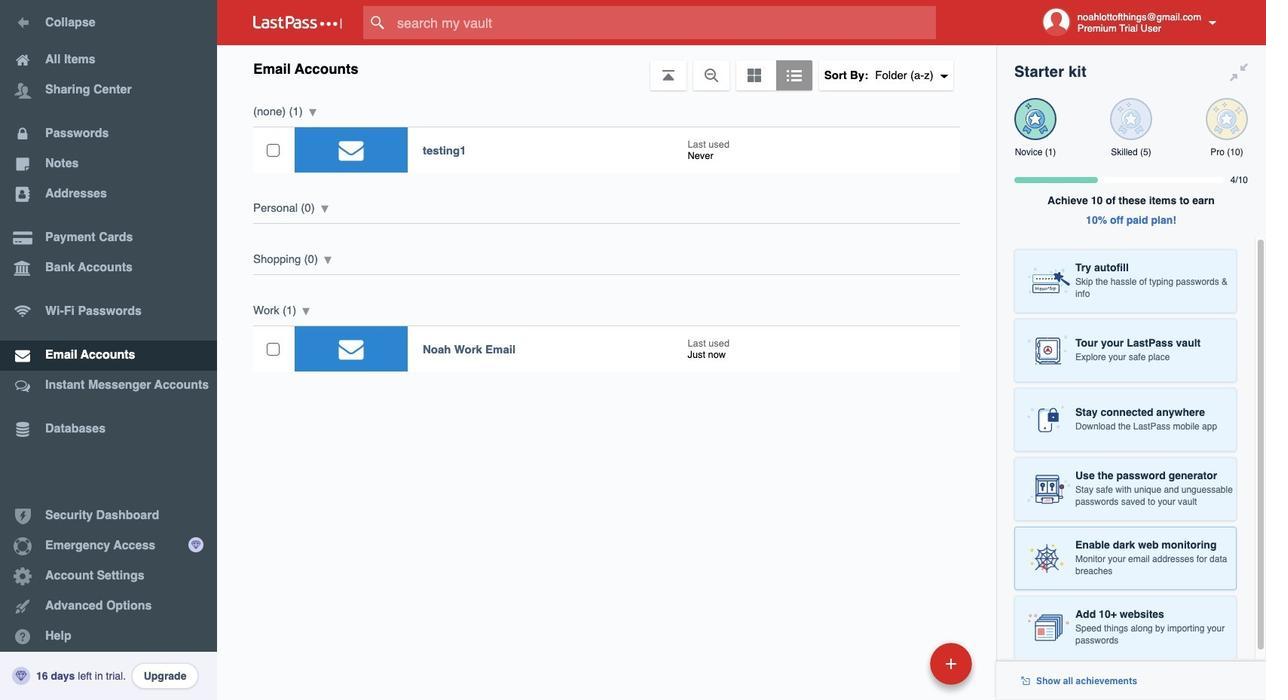 Task type: describe. For each thing, give the bounding box(es) containing it.
new item navigation
[[827, 639, 982, 700]]

search my vault text field
[[363, 6, 966, 39]]



Task type: locate. For each thing, give the bounding box(es) containing it.
vault options navigation
[[217, 45, 997, 90]]

new item element
[[827, 642, 978, 685]]

main navigation navigation
[[0, 0, 217, 700]]

lastpass image
[[253, 16, 342, 29]]

Search search field
[[363, 6, 966, 39]]



